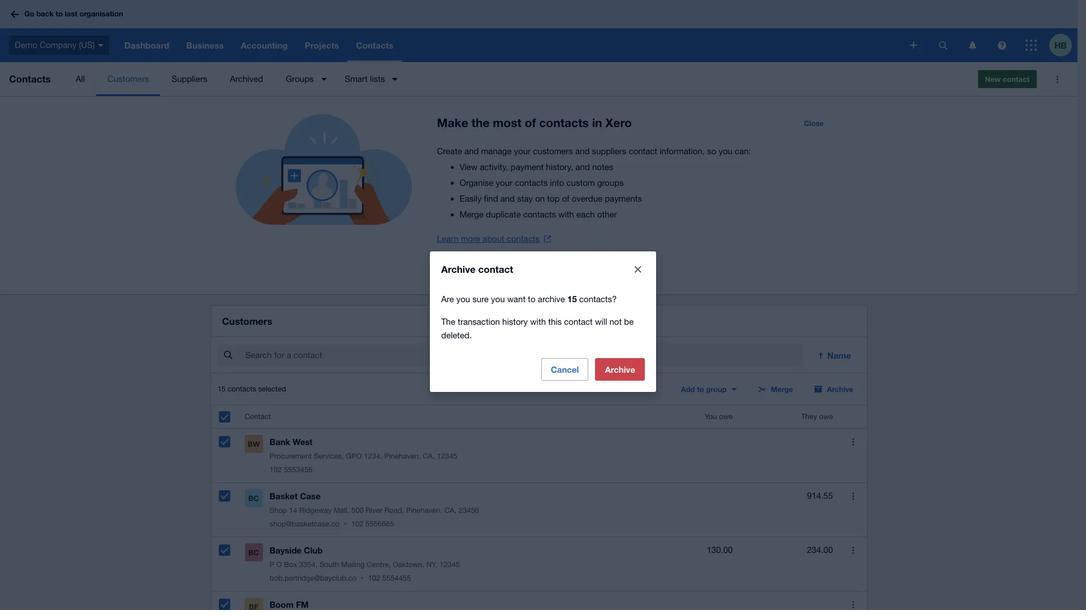 Task type: locate. For each thing, give the bounding box(es) containing it.
svg image inside go back to last organisation link
[[11, 10, 19, 18]]

organise your contacts into custom groups
[[460, 178, 624, 188]]

1 horizontal spatial of
[[562, 194, 570, 204]]

1 vertical spatial 15
[[218, 385, 226, 394]]

1 horizontal spatial owe
[[819, 413, 833, 422]]

basket case shop 14 ridgeway mall, 500 river road, pinehaven, ca, 23456 shop@basketcase.co • 102 5556665
[[270, 492, 479, 529]]

with inside the transaction history with this contact will not be deleted.
[[530, 317, 546, 327]]

ca, right 1234, at the left bottom
[[423, 453, 435, 461]]

learn more about contacts link
[[437, 231, 551, 247]]

• for basket case
[[344, 521, 347, 529]]

demo
[[15, 40, 37, 50]]

to inside hb banner
[[56, 9, 63, 18]]

0 horizontal spatial with
[[530, 317, 546, 327]]

services,
[[314, 453, 344, 461]]

1 vertical spatial more row options image
[[853, 493, 854, 501]]

0 vertical spatial pinehaven,
[[384, 453, 421, 461]]

0 horizontal spatial 102
[[270, 466, 282, 475]]

• for bayside club
[[361, 575, 363, 583]]

transaction
[[458, 317, 500, 327]]

15 left selected
[[218, 385, 226, 394]]

menu
[[64, 62, 969, 96]]

owe right they
[[819, 413, 833, 422]]

1 vertical spatial 12345
[[440, 561, 460, 570]]

merge duplicate contacts with each other
[[460, 210, 617, 220]]

0 horizontal spatial archive
[[441, 264, 476, 276]]

archive button up they owe
[[807, 381, 860, 399]]

club
[[304, 546, 323, 556]]

0 horizontal spatial to
[[56, 9, 63, 18]]

you
[[705, 413, 717, 422]]

0 vertical spatial •
[[344, 521, 347, 529]]

about
[[483, 234, 504, 244]]

0 horizontal spatial •
[[344, 521, 347, 529]]

2 vertical spatial to
[[697, 385, 704, 394]]

1 vertical spatial 102
[[351, 521, 364, 529]]

pinehaven, right 1234, at the left bottom
[[384, 453, 421, 461]]

pinehaven, inside bank west procurement services, gpo 1234, pinehaven, ca, 12345 102 5553456
[[384, 453, 421, 461]]

• inside bayside club p o box 3354, south mailing centre, oaktown, ny, 12345 bob.partridge@bayclub.co • 102 5554455
[[361, 575, 363, 583]]

more row options image
[[853, 439, 854, 446], [853, 493, 854, 501], [853, 602, 854, 609]]

find
[[484, 194, 498, 204]]

more row options image
[[853, 547, 854, 555]]

1 bc from the top
[[248, 495, 259, 504]]

gpo
[[346, 453, 362, 461]]

archive contact dialog
[[430, 252, 656, 393]]

most
[[493, 116, 522, 130]]

archive
[[538, 295, 565, 304]]

hb banner
[[0, 0, 1078, 62]]

close button inside archive contact dialog
[[627, 259, 649, 281]]

deleted.
[[441, 331, 472, 341]]

1 vertical spatial bc
[[248, 549, 259, 558]]

can:
[[735, 147, 751, 156]]

create
[[437, 147, 462, 156]]

0 vertical spatial 102
[[270, 466, 282, 475]]

name button
[[809, 345, 860, 367]]

1 vertical spatial ca,
[[444, 507, 457, 516]]

go back to last organisation link
[[7, 4, 130, 24]]

be
[[624, 317, 634, 327]]

name
[[827, 351, 851, 361]]

history
[[502, 317, 528, 327]]

close button containing close
[[797, 114, 831, 132]]

contacts down on
[[523, 210, 556, 220]]

1 vertical spatial of
[[562, 194, 570, 204]]

1234,
[[364, 453, 382, 461]]

you right are
[[456, 295, 470, 304]]

0 vertical spatial bc
[[248, 495, 259, 504]]

ridgeway
[[299, 507, 332, 516]]

group
[[706, 385, 727, 394]]

0 horizontal spatial close button
[[627, 259, 649, 281]]

15
[[567, 294, 577, 304], [218, 385, 226, 394]]

1 vertical spatial to
[[528, 295, 536, 304]]

notes
[[592, 162, 613, 172]]

merge
[[460, 210, 484, 220], [771, 385, 793, 394]]

0 horizontal spatial ca,
[[423, 453, 435, 461]]

• inside basket case shop 14 ridgeway mall, 500 river road, pinehaven, ca, 23456 shop@basketcase.co • 102 5556665
[[344, 521, 347, 529]]

and left suppliers
[[575, 147, 590, 156]]

pinehaven, right road,
[[406, 507, 442, 516]]

your up payment
[[514, 147, 531, 156]]

102 down procurement
[[270, 466, 282, 475]]

0 vertical spatial merge
[[460, 210, 484, 220]]

they
[[801, 413, 817, 422]]

0 horizontal spatial you
[[456, 295, 470, 304]]

2 more row options image from the top
[[853, 493, 854, 501]]

menu containing all
[[64, 62, 969, 96]]

customers inside button
[[108, 74, 149, 84]]

1 vertical spatial close button
[[627, 259, 649, 281]]

with
[[558, 210, 574, 220], [530, 317, 546, 327]]

1 vertical spatial •
[[361, 575, 363, 583]]

0 vertical spatial 15
[[567, 294, 577, 304]]

1 horizontal spatial 15
[[567, 294, 577, 304]]

0 horizontal spatial your
[[496, 178, 513, 188]]

on
[[535, 194, 545, 204]]

svg image
[[11, 10, 19, 18], [1026, 40, 1037, 51], [969, 41, 976, 50], [998, 41, 1006, 50], [98, 44, 103, 47]]

merge for merge
[[771, 385, 793, 394]]

2 vertical spatial more row options image
[[853, 602, 854, 609]]

14
[[289, 507, 297, 516]]

500
[[351, 507, 364, 516]]

1 horizontal spatial close button
[[797, 114, 831, 132]]

with left the each
[[558, 210, 574, 220]]

to right add at bottom
[[697, 385, 704, 394]]

new
[[985, 75, 1001, 84]]

12345 inside bayside club p o box 3354, south mailing centre, oaktown, ny, 12345 bob.partridge@bayclub.co • 102 5554455
[[440, 561, 460, 570]]

2 bc from the top
[[248, 549, 259, 558]]

0 vertical spatial close button
[[797, 114, 831, 132]]

1 owe from the left
[[719, 413, 733, 422]]

you right sure
[[491, 295, 505, 304]]

contacts up "customers"
[[539, 116, 589, 130]]

bw
[[248, 440, 260, 449]]

0 vertical spatial 12345
[[437, 453, 457, 461]]

archive button inside dialog
[[595, 359, 645, 381]]

each
[[577, 210, 595, 220]]

basket
[[270, 492, 298, 502]]

• down mailing
[[361, 575, 363, 583]]

1 horizontal spatial •
[[361, 575, 363, 583]]

custom
[[567, 178, 595, 188]]

shop
[[270, 507, 287, 516]]

1 horizontal spatial svg image
[[939, 41, 947, 50]]

to left last
[[56, 9, 63, 18]]

archive button down the not
[[595, 359, 645, 381]]

case
[[300, 492, 321, 502]]

you
[[719, 147, 733, 156], [456, 295, 470, 304], [491, 295, 505, 304]]

ca, inside bank west procurement services, gpo 1234, pinehaven, ca, 12345 102 5553456
[[423, 453, 435, 461]]

navigation
[[116, 28, 902, 62]]

add to group
[[681, 385, 727, 394]]

bc for bayside club
[[248, 549, 259, 558]]

last
[[65, 9, 77, 18]]

with for this
[[530, 317, 546, 327]]

0 horizontal spatial merge
[[460, 210, 484, 220]]

0 horizontal spatial owe
[[719, 413, 733, 422]]

payment
[[511, 162, 544, 172]]

1 horizontal spatial customers
[[222, 316, 272, 328]]

merge inside button
[[771, 385, 793, 394]]

2 vertical spatial 102
[[368, 575, 380, 583]]

0 horizontal spatial of
[[525, 116, 536, 130]]

0 vertical spatial with
[[558, 210, 574, 220]]

svg image
[[939, 41, 947, 50], [910, 42, 917, 49]]

1 vertical spatial with
[[530, 317, 546, 327]]

102 inside basket case shop 14 ridgeway mall, 500 river road, pinehaven, ca, 23456 shop@basketcase.co • 102 5556665
[[351, 521, 364, 529]]

archive up are
[[441, 264, 476, 276]]

owe right you
[[719, 413, 733, 422]]

0 horizontal spatial 15
[[218, 385, 226, 394]]

more
[[461, 234, 480, 244]]

2 horizontal spatial you
[[719, 147, 733, 156]]

0 vertical spatial to
[[56, 9, 63, 18]]

demo company (us)
[[15, 40, 95, 50]]

your down "activity,"
[[496, 178, 513, 188]]

0 vertical spatial customers
[[108, 74, 149, 84]]

3 more row options button from the top
[[842, 540, 865, 562]]

to right want
[[528, 295, 536, 304]]

1 vertical spatial merge
[[771, 385, 793, 394]]

of right the most
[[525, 116, 536, 130]]

cancel
[[551, 365, 579, 375]]

and up view
[[465, 147, 479, 156]]

archive down name
[[827, 385, 853, 394]]

archive button
[[595, 359, 645, 381], [807, 381, 860, 399]]

want
[[507, 295, 526, 304]]

914.55 link
[[807, 490, 833, 504]]

1 horizontal spatial your
[[514, 147, 531, 156]]

102 inside bayside club p o box 3354, south mailing centre, oaktown, ny, 12345 bob.partridge@bayclub.co • 102 5554455
[[368, 575, 380, 583]]

1 horizontal spatial 102
[[351, 521, 364, 529]]

more row options button for west
[[842, 431, 865, 454]]

102 down '500'
[[351, 521, 364, 529]]

0 vertical spatial ca,
[[423, 453, 435, 461]]

box
[[284, 561, 297, 570]]

2 horizontal spatial 102
[[368, 575, 380, 583]]

easily find and stay on top of overdue payments
[[460, 194, 642, 204]]

2 vertical spatial archive
[[827, 385, 853, 394]]

5554455
[[382, 575, 411, 583]]

groups button
[[274, 62, 334, 96]]

2 horizontal spatial to
[[697, 385, 704, 394]]

1 vertical spatial your
[[496, 178, 513, 188]]

0 vertical spatial more row options image
[[853, 439, 854, 446]]

more row options image for west
[[853, 439, 854, 446]]

1 more row options button from the top
[[842, 431, 865, 454]]

2 owe from the left
[[819, 413, 833, 422]]

west
[[293, 437, 313, 448]]

payments
[[605, 194, 642, 204]]

•
[[344, 521, 347, 529], [361, 575, 363, 583]]

are you sure you want to archive 15 contacts?
[[441, 294, 617, 304]]

bc for basket case
[[248, 495, 259, 504]]

archived button
[[219, 62, 274, 96]]

bc left basket
[[248, 495, 259, 504]]

of right top
[[562, 194, 570, 204]]

suppliers button
[[160, 62, 219, 96]]

2 more row options button from the top
[[842, 486, 865, 508]]

• down mall,
[[344, 521, 347, 529]]

contact list table element
[[211, 406, 867, 611]]

watch video [1:41]
[[458, 263, 522, 272]]

bc left the bayside at the left bottom
[[248, 549, 259, 558]]

archive down the not
[[605, 365, 635, 375]]

1 more row options image from the top
[[853, 439, 854, 446]]

0 horizontal spatial customers
[[108, 74, 149, 84]]

with left this
[[530, 317, 546, 327]]

learn more about contacts
[[437, 234, 540, 244]]

xero
[[606, 116, 632, 130]]

duplicate
[[486, 210, 521, 220]]

bank west procurement services, gpo 1234, pinehaven, ca, 12345 102 5553456
[[270, 437, 457, 475]]

1 horizontal spatial ca,
[[444, 507, 457, 516]]

merge for merge duplicate contacts with each other
[[460, 210, 484, 220]]

15 right archive
[[567, 294, 577, 304]]

5553456
[[284, 466, 313, 475]]

1 horizontal spatial with
[[558, 210, 574, 220]]

1 vertical spatial archive
[[605, 365, 635, 375]]

102 down "centre,"
[[368, 575, 380, 583]]

svg image inside demo company (us) popup button
[[98, 44, 103, 47]]

archive
[[441, 264, 476, 276], [605, 365, 635, 375], [827, 385, 853, 394]]

fm
[[296, 600, 309, 611]]

to inside are you sure you want to archive 15 contacts?
[[528, 295, 536, 304]]

pinehaven,
[[384, 453, 421, 461], [406, 507, 442, 516]]

1 horizontal spatial merge
[[771, 385, 793, 394]]

mall,
[[334, 507, 349, 516]]

make the most of contacts in xero
[[437, 116, 632, 130]]

23456
[[459, 507, 479, 516]]

navigation inside hb banner
[[116, 28, 902, 62]]

contact
[[245, 413, 271, 422]]

ca, left 23456
[[444, 507, 457, 516]]

1 vertical spatial pinehaven,
[[406, 507, 442, 516]]

0 horizontal spatial archive button
[[595, 359, 645, 381]]

1 horizontal spatial to
[[528, 295, 536, 304]]

contacts
[[539, 116, 589, 130], [515, 178, 548, 188], [523, 210, 556, 220], [507, 234, 540, 244], [228, 385, 256, 394]]

1 horizontal spatial archive button
[[807, 381, 860, 399]]

0 vertical spatial your
[[514, 147, 531, 156]]

you right "so"
[[719, 147, 733, 156]]

15 contacts selected
[[218, 385, 286, 394]]

create and manage your customers and suppliers contact information, so you can:
[[437, 147, 751, 156]]



Task type: vqa. For each thing, say whether or not it's contained in the screenshot.
1st More Row Options popup button from the top
yes



Task type: describe. For each thing, give the bounding box(es) containing it.
will
[[595, 317, 607, 327]]

12345 inside bank west procurement services, gpo 1234, pinehaven, ca, 12345 102 5553456
[[437, 453, 457, 461]]

and up "duplicate"
[[501, 194, 515, 204]]

suppliers
[[172, 74, 207, 84]]

smart
[[345, 74, 368, 84]]

contacts down payment
[[515, 178, 548, 188]]

3354,
[[299, 561, 318, 570]]

mailing
[[341, 561, 365, 570]]

new contact
[[985, 75, 1030, 84]]

watch video [1:41] button
[[437, 259, 530, 277]]

0 horizontal spatial svg image
[[910, 42, 917, 49]]

organisation
[[79, 9, 123, 18]]

new contact button
[[978, 70, 1037, 88]]

15 inside archive contact dialog
[[567, 294, 577, 304]]

102 for basket case
[[351, 521, 364, 529]]

102 inside bank west procurement services, gpo 1234, pinehaven, ca, 12345 102 5553456
[[270, 466, 282, 475]]

road,
[[385, 507, 404, 516]]

sure
[[473, 295, 489, 304]]

with for each
[[558, 210, 574, 220]]

contact inside the transaction history with this contact will not be deleted.
[[564, 317, 593, 327]]

river
[[366, 507, 383, 516]]

the
[[441, 317, 455, 327]]

this
[[548, 317, 562, 327]]

5556665
[[366, 521, 394, 529]]

you owe
[[705, 413, 733, 422]]

contact inside button
[[1003, 75, 1030, 84]]

2 horizontal spatial archive
[[827, 385, 853, 394]]

add to group button
[[674, 381, 744, 399]]

archive contact
[[441, 264, 513, 276]]

shop@basketcase.co
[[270, 521, 340, 529]]

3 more row options image from the top
[[853, 602, 854, 609]]

contacts down 'merge duplicate contacts with each other'
[[507, 234, 540, 244]]

groups
[[286, 74, 314, 84]]

more row options image for case
[[853, 493, 854, 501]]

boom
[[270, 600, 294, 611]]

go back to last organisation
[[24, 9, 123, 18]]

bob.partridge@bayclub.co
[[270, 575, 356, 583]]

pinehaven, inside basket case shop 14 ridgeway mall, 500 river road, pinehaven, ca, 23456 shop@basketcase.co • 102 5556665
[[406, 507, 442, 516]]

(us)
[[79, 40, 95, 50]]

contacts
[[9, 73, 51, 85]]

to inside popup button
[[697, 385, 704, 394]]

contacts?
[[579, 295, 617, 304]]

close image
[[635, 266, 642, 273]]

and up custom
[[576, 162, 590, 172]]

centre,
[[367, 561, 391, 570]]

hb button
[[1049, 28, 1078, 62]]

go
[[24, 9, 34, 18]]

not
[[610, 317, 622, 327]]

Search for a contact field
[[244, 345, 803, 367]]

more row options button for case
[[842, 486, 865, 508]]

914.55
[[807, 492, 833, 501]]

information,
[[660, 147, 705, 156]]

history,
[[546, 162, 573, 172]]

boom fm
[[270, 600, 309, 611]]

ca, inside basket case shop 14 ridgeway mall, 500 river road, pinehaven, ca, 23456 shop@basketcase.co • 102 5556665
[[444, 507, 457, 516]]

lists
[[370, 74, 385, 84]]

top
[[547, 194, 560, 204]]

demo company (us) button
[[0, 28, 116, 62]]

cancel button
[[541, 359, 589, 381]]

make
[[437, 116, 468, 130]]

stay
[[517, 194, 533, 204]]

ny,
[[426, 561, 437, 570]]

130.00 link
[[707, 544, 733, 558]]

4 more row options button from the top
[[842, 594, 865, 611]]

groups
[[597, 178, 624, 188]]

owe for you owe
[[719, 413, 733, 422]]

owe for they owe
[[819, 413, 833, 422]]

customers button
[[96, 62, 160, 96]]

bayside
[[270, 546, 302, 556]]

[1:41]
[[503, 263, 522, 272]]

merge button
[[751, 381, 800, 399]]

234.00 link
[[807, 544, 833, 558]]

all
[[76, 74, 85, 84]]

1 horizontal spatial you
[[491, 295, 505, 304]]

bayside club p o box 3354, south mailing centre, oaktown, ny, 12345 bob.partridge@bayclub.co • 102 5554455
[[270, 546, 460, 583]]

easily
[[460, 194, 482, 204]]

1 horizontal spatial archive
[[605, 365, 635, 375]]

selected
[[258, 385, 286, 394]]

close
[[804, 119, 824, 128]]

oaktown,
[[393, 561, 424, 570]]

south
[[320, 561, 339, 570]]

archived
[[230, 74, 263, 84]]

video
[[482, 263, 501, 272]]

company
[[40, 40, 76, 50]]

1 vertical spatial customers
[[222, 316, 272, 328]]

contacts left selected
[[228, 385, 256, 394]]

102 for bayside club
[[368, 575, 380, 583]]

0 vertical spatial archive
[[441, 264, 476, 276]]

add
[[681, 385, 695, 394]]

smart lists button
[[334, 62, 405, 96]]

p
[[270, 561, 274, 570]]

0 vertical spatial of
[[525, 116, 536, 130]]

so
[[707, 147, 716, 156]]

back
[[36, 9, 54, 18]]

procurement
[[270, 453, 312, 461]]

customers
[[533, 147, 573, 156]]

o
[[276, 561, 282, 570]]

more row options button for club
[[842, 540, 865, 562]]

view activity, payment history, and notes
[[460, 162, 613, 172]]



